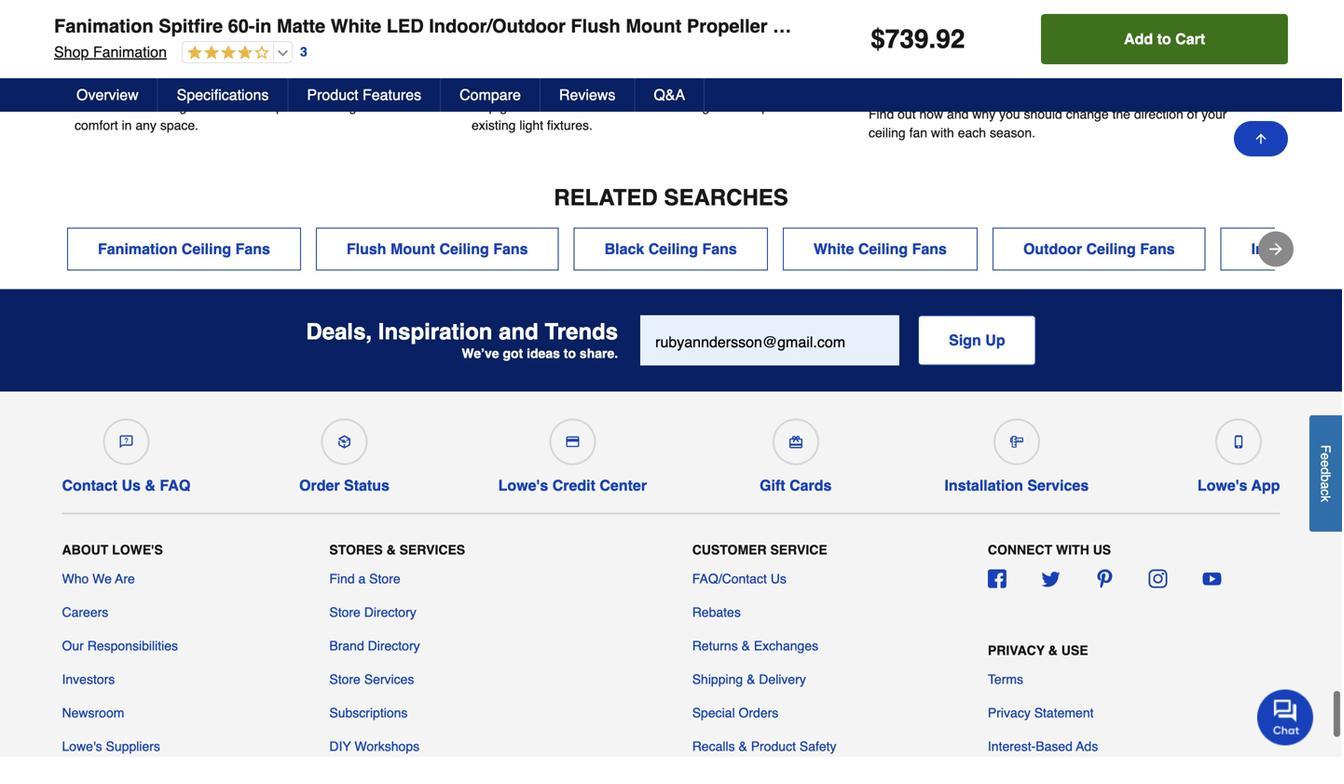 Task type: vqa. For each thing, say whether or not it's contained in the screenshot.
Store Services link at left bottom
yes



Task type: locate. For each thing, give the bounding box(es) containing it.
find inside find out how and why you should change the direction of your ceiling fan with each season.
[[869, 107, 894, 122]]

& inside contact us & faq "link"
[[145, 477, 156, 494]]

compare inside button
[[460, 86, 521, 103]]

1 horizontal spatial guide
[[500, 99, 532, 114]]

1 vertical spatial store
[[329, 605, 361, 620]]

0 vertical spatial product
[[307, 86, 358, 103]]

store down stores & services
[[369, 572, 400, 587]]

each
[[958, 125, 986, 140]]

how-tos
[[472, 17, 522, 32], [869, 17, 919, 32]]

connect
[[988, 543, 1052, 558]]

interest-based ads link
[[988, 738, 1098, 756]]

how- for find
[[869, 17, 899, 32]]

0 vertical spatial us
[[122, 477, 141, 494]]

0 vertical spatial use
[[740, 81, 763, 95]]

0 horizontal spatial for
[[340, 81, 355, 95]]

flush left mount
[[571, 15, 621, 37]]

rebates link
[[692, 603, 741, 622]]

use inside the ceiling fans can add indoor comfort and style. use our step-by- step guide to learn how to install a ceiling fan or replace existing light fixtures.
[[740, 81, 763, 95]]

our down best
[[157, 99, 176, 114]]

comfort inside the ceiling fans can add indoor comfort and style. use our step-by- step guide to learn how to install a ceiling fan or replace existing light fixtures.
[[633, 81, 677, 95]]

lowe's up are
[[112, 543, 163, 558]]

1 vertical spatial directory
[[368, 639, 420, 654]]

store services
[[329, 672, 414, 687]]

buying
[[75, 17, 114, 32], [180, 47, 243, 69]]

1 horizontal spatial compare
[[460, 86, 521, 103]]

how-tos up fans
[[472, 17, 522, 32]]

1 vertical spatial privacy
[[988, 706, 1031, 721]]

1 horizontal spatial comfort
[[633, 81, 677, 95]]

a inside the ceiling fans can add indoor comfort and style. use our step-by- step guide to learn how to install a ceiling fan or replace existing light fixtures.
[[662, 99, 669, 114]]

1 vertical spatial us
[[771, 572, 787, 587]]

lowe's for lowe's credit center
[[498, 477, 548, 494]]

e up b
[[1318, 460, 1333, 468]]

compare inside compare the best ceiling fan sizes and styles for your home at lowe's. read our guide to find the perfect ceiling fan for added comfort in any space.
[[75, 81, 128, 95]]

1 vertical spatial comfort
[[75, 118, 118, 133]]

us right contact
[[122, 477, 141, 494]]

0 horizontal spatial how-tos
[[472, 17, 522, 32]]

1 horizontal spatial how
[[919, 107, 943, 122]]

and inside find out how and why you should change the direction of your ceiling fan with each season.
[[947, 107, 969, 122]]

services up connect with us
[[1027, 477, 1089, 494]]

fanimation
[[54, 15, 153, 37], [93, 43, 167, 61], [98, 240, 177, 258]]

a up k
[[1318, 482, 1333, 489]]

added
[[401, 99, 437, 114]]

0 horizontal spatial your
[[359, 81, 384, 95]]

ceiling
[[773, 15, 835, 37], [75, 47, 137, 69], [1010, 47, 1072, 69], [472, 81, 512, 95], [182, 240, 231, 258], [439, 240, 489, 258], [648, 240, 698, 258], [858, 240, 908, 258], [1086, 240, 1136, 258]]

1 horizontal spatial our
[[767, 81, 786, 95]]

and
[[278, 81, 299, 95], [681, 81, 702, 95], [947, 107, 969, 122], [499, 319, 539, 345]]

& inside shipping & delivery link
[[747, 672, 755, 687]]

& for shipping & delivery
[[747, 672, 755, 687]]

how- for ceiling
[[472, 17, 502, 32]]

white ceiling fans link
[[783, 228, 978, 271]]

facebook image
[[988, 570, 1007, 588]]

with
[[1056, 543, 1089, 558]]

directory for brand directory
[[368, 639, 420, 654]]

0 vertical spatial directory
[[364, 605, 416, 620]]

contact us & faq
[[62, 477, 190, 494]]

and inside the ceiling fans can add indoor comfort and style. use our step-by- step guide to learn how to install a ceiling fan or replace existing light fixtures.
[[681, 81, 702, 95]]

to right the "how"
[[913, 47, 931, 69]]

1 horizontal spatial product
[[751, 739, 796, 754]]

0 horizontal spatial the
[[132, 81, 150, 95]]

store up 'brand'
[[329, 605, 361, 620]]

ceiling down out
[[869, 125, 906, 140]]

1 horizontal spatial us
[[771, 572, 787, 587]]

light
[[921, 15, 966, 37]]

white left 'led'
[[331, 15, 381, 37]]

how-tos up the "how"
[[869, 17, 919, 32]]

fanimation ceiling fans
[[98, 240, 270, 258]]

buying up specifications
[[180, 47, 243, 69]]

a video showing how to install a ceiling fan. image
[[464, 0, 839, 34]]

guide inside the ceiling fans can add indoor comfort and style. use our step-by- step guide to learn how to install a ceiling fan or replace existing light fixtures.
[[500, 99, 532, 114]]

0 vertical spatial comfort
[[633, 81, 677, 95]]

reviews
[[559, 86, 616, 103]]

sign up form
[[640, 315, 1036, 366]]

can
[[543, 81, 564, 95]]

2 guide from the left
[[500, 99, 532, 114]]

the
[[132, 81, 150, 95], [254, 99, 272, 114], [1112, 107, 1131, 122]]

fanimation for fanimation ceiling fans
[[98, 240, 177, 258]]

the right the change
[[1112, 107, 1131, 122]]

product features
[[307, 86, 421, 103]]

use up or
[[740, 81, 763, 95]]

and inside compare the best ceiling fan sizes and styles for your home at lowe's. read our guide to find the perfect ceiling fan for added comfort in any space.
[[278, 81, 299, 95]]

and left style.
[[681, 81, 702, 95]]

a inside "button"
[[1318, 482, 1333, 489]]

install
[[625, 99, 658, 114]]

ceiling inside how to change ceiling fan direction with seasons
[[1010, 47, 1072, 69]]

& right recalls
[[739, 739, 747, 754]]

to down indoor
[[610, 99, 621, 114]]

services for installation services
[[1027, 477, 1089, 494]]

find down stores
[[329, 572, 355, 587]]

our up replace
[[767, 81, 786, 95]]

how right out
[[919, 107, 943, 122]]

2 vertical spatial store
[[329, 672, 361, 687]]

2 e from the top
[[1318, 460, 1333, 468]]

to inside compare the best ceiling fan sizes and styles for your home at lowe's. read our guide to find the perfect ceiling fan for added comfort in any space.
[[215, 99, 226, 114]]

how-tos for ceiling
[[472, 17, 522, 32]]

your left home at the left top
[[359, 81, 384, 95]]

1 e from the top
[[1318, 453, 1333, 460]]

got
[[503, 346, 523, 361]]

center
[[600, 477, 647, 494]]

us down customer service
[[771, 572, 787, 587]]

1 how-tos link from the left
[[464, 0, 839, 34]]

tos for out
[[899, 17, 919, 32]]

lowe's left credit
[[498, 477, 548, 494]]

fanimation inside fanimation ceiling fans link
[[98, 240, 177, 258]]

use up statement
[[1061, 643, 1088, 658]]

a down stores
[[358, 572, 366, 587]]

who
[[62, 572, 89, 587]]

3 fans from the left
[[702, 240, 737, 258]]

fan inside how to change ceiling fan direction with seasons
[[1077, 47, 1110, 69]]

how to change ceiling fan direction with seasons link
[[861, 34, 1236, 97]]

& inside returns & exchanges link
[[742, 639, 750, 654]]

lowe's down newsroom
[[62, 739, 102, 754]]

1 vertical spatial find
[[329, 572, 355, 587]]

space.
[[160, 118, 199, 133]]

2 tos from the left
[[899, 17, 919, 32]]

flush
[[571, 15, 621, 37], [347, 240, 386, 258]]

ceiling down style.
[[673, 99, 710, 114]]

to down trends
[[564, 346, 576, 361]]

0 horizontal spatial in
[[122, 118, 132, 133]]

workshops
[[355, 739, 420, 754]]

& right returns
[[742, 639, 750, 654]]

3.7 stars image
[[183, 45, 269, 62]]

& up statement
[[1048, 643, 1058, 658]]

0 vertical spatial buying
[[75, 17, 114, 32]]

directory for store directory
[[364, 605, 416, 620]]

e
[[1318, 453, 1333, 460], [1318, 460, 1333, 468]]

about lowe's
[[62, 543, 163, 558]]

buying guides link
[[67, 0, 442, 34]]

compare up existing
[[460, 86, 521, 103]]

us inside "link"
[[122, 477, 141, 494]]

contact
[[62, 477, 117, 494]]

0 vertical spatial find
[[869, 107, 894, 122]]

our
[[62, 639, 84, 654]]

product features button
[[288, 78, 441, 112]]

1 vertical spatial for
[[382, 99, 397, 114]]

order status link
[[299, 411, 390, 495]]

b
[[1318, 475, 1333, 482]]

0 horizontal spatial product
[[307, 86, 358, 103]]

0 horizontal spatial buying
[[75, 17, 114, 32]]

& inside recalls & product safety link
[[739, 739, 747, 754]]

1 privacy from the top
[[988, 643, 1045, 658]]

2 fans from the left
[[493, 240, 528, 258]]

sizes
[[244, 81, 274, 95]]

0 horizontal spatial white
[[331, 15, 381, 37]]

spitfire
[[159, 15, 223, 37]]

sign
[[949, 332, 981, 349]]

how- up the "how"
[[869, 17, 899, 32]]

2 how-tos from the left
[[869, 17, 919, 32]]

0 vertical spatial store
[[369, 572, 400, 587]]

customer
[[692, 543, 767, 558]]

0 horizontal spatial flush
[[347, 240, 386, 258]]

lowe's credit center
[[498, 477, 647, 494]]

privacy
[[988, 643, 1045, 658], [988, 706, 1031, 721]]

fixtures.
[[547, 118, 593, 133]]

to inside deals, inspiration and trends we've got ideas to share.
[[564, 346, 576, 361]]

2 vertical spatial fanimation
[[98, 240, 177, 258]]

fan left or
[[713, 99, 731, 114]]

tos left . at the right top of the page
[[899, 17, 919, 32]]

shop fanimation
[[54, 43, 167, 61]]

ceiling inside find out how and why you should change the direction of your ceiling fan with each season.
[[869, 125, 906, 140]]

who we are link
[[62, 570, 135, 588]]

compare the best ceiling fan sizes and styles for your home at lowe's. read our guide to find the perfect ceiling fan for added comfort in any space.
[[75, 81, 441, 133]]

the up read
[[132, 81, 150, 95]]

ceiling inside the ceiling fans can add indoor comfort and style. use our step-by- step guide to learn how to install a ceiling fan or replace existing light fixtures.
[[472, 81, 512, 95]]

4 fans from the left
[[912, 240, 947, 258]]

mobile image
[[1232, 436, 1245, 449]]

& left 'delivery'
[[747, 672, 755, 687]]

directory up brand directory link
[[364, 605, 416, 620]]

arrow up image
[[1254, 131, 1269, 146]]

store for directory
[[329, 605, 361, 620]]

fans
[[235, 240, 270, 258], [493, 240, 528, 258], [702, 240, 737, 258], [912, 240, 947, 258], [1140, 240, 1175, 258]]

1 vertical spatial services
[[399, 543, 465, 558]]

how- up the compare button
[[472, 17, 502, 32]]

for right styles
[[340, 81, 355, 95]]

&
[[145, 477, 156, 494], [386, 543, 396, 558], [742, 639, 750, 654], [1048, 643, 1058, 658], [747, 672, 755, 687], [739, 739, 747, 754]]

1 how-tos from the left
[[472, 17, 522, 32]]

compare for compare
[[460, 86, 521, 103]]

product down the orders
[[751, 739, 796, 754]]

directory down store directory link
[[368, 639, 420, 654]]

0 horizontal spatial guide
[[180, 99, 211, 114]]

1 horizontal spatial your
[[1202, 107, 1227, 122]]

gift card image
[[789, 436, 802, 449]]

lowe's credit center link
[[498, 411, 647, 495]]

product down 3
[[307, 86, 358, 103]]

indoor/outdo link
[[1221, 228, 1342, 271]]

$
[[871, 24, 885, 54]]

& right stores
[[386, 543, 396, 558]]

in left any
[[122, 118, 132, 133]]

1 horizontal spatial tos
[[899, 17, 919, 32]]

0 horizontal spatial use
[[740, 81, 763, 95]]

0 horizontal spatial with
[[878, 15, 916, 37]]

flush left mount on the left top of page
[[347, 240, 386, 258]]

propeller
[[687, 15, 768, 37]]

c
[[1318, 489, 1333, 496]]

white up sign up form
[[814, 240, 854, 258]]

lowe's left app at bottom right
[[1198, 477, 1248, 494]]

0 horizontal spatial a
[[358, 572, 366, 587]]

white
[[331, 15, 381, 37], [814, 240, 854, 258]]

style.
[[706, 81, 736, 95]]

fans
[[515, 81, 540, 95]]

a right install
[[662, 99, 669, 114]]

0 horizontal spatial us
[[122, 477, 141, 494]]

1 how- from the left
[[472, 17, 502, 32]]

1 vertical spatial flush
[[347, 240, 386, 258]]

based
[[1036, 739, 1073, 754]]

how down the add
[[583, 99, 607, 114]]

0 horizontal spatial how-tos link
[[464, 0, 839, 34]]

find left out
[[869, 107, 894, 122]]

2 vertical spatial services
[[364, 672, 414, 687]]

in up guide
[[255, 15, 272, 37]]

1 horizontal spatial how-
[[869, 17, 899, 32]]

for
[[340, 81, 355, 95], [382, 99, 397, 114]]

1 horizontal spatial with
[[931, 125, 954, 140]]

services up find a store link
[[399, 543, 465, 558]]

outdoor
[[1023, 240, 1082, 258]]

e up d
[[1318, 453, 1333, 460]]

& left faq
[[145, 477, 156, 494]]

0 vertical spatial your
[[359, 81, 384, 95]]

privacy up terms at bottom right
[[988, 643, 1045, 658]]

terms
[[988, 672, 1023, 687]]

0 vertical spatial privacy
[[988, 643, 1045, 658]]

f e e d b a c k button
[[1310, 416, 1342, 532]]

and up "got"
[[499, 319, 539, 345]]

1 vertical spatial with
[[931, 125, 954, 140]]

ceiling inside the ceiling fans can add indoor comfort and style. use our step-by- step guide to learn how to install a ceiling fan or replace existing light fixtures.
[[673, 99, 710, 114]]

fan up best
[[142, 47, 175, 69]]

1 horizontal spatial the
[[254, 99, 272, 114]]

1 tos from the left
[[502, 17, 522, 32]]

fans for fanimation ceiling fans
[[235, 240, 270, 258]]

2 horizontal spatial the
[[1112, 107, 1131, 122]]

your inside find out how and why you should change the direction of your ceiling fan with each season.
[[1202, 107, 1227, 122]]

product
[[307, 86, 358, 103], [751, 739, 796, 754]]

special orders
[[692, 706, 779, 721]]

1 vertical spatial buying
[[180, 47, 243, 69]]

buying up the shop fanimation
[[75, 17, 114, 32]]

returns & exchanges
[[692, 639, 818, 654]]

fan up the "how"
[[840, 15, 873, 37]]

2 how- from the left
[[869, 17, 899, 32]]

guide inside compare the best ceiling fan sizes and styles for your home at lowe's. read our guide to find the perfect ceiling fan for added comfort in any space.
[[180, 99, 211, 114]]

1 horizontal spatial how-tos
[[869, 17, 919, 32]]

indoor/outdo
[[1251, 240, 1342, 258]]

guide
[[180, 99, 211, 114], [500, 99, 532, 114]]

0 vertical spatial white
[[331, 15, 381, 37]]

newsroom link
[[62, 704, 124, 723]]

0 vertical spatial our
[[767, 81, 786, 95]]

1 vertical spatial your
[[1202, 107, 1227, 122]]

compare
[[75, 81, 128, 95], [460, 86, 521, 103]]

1 horizontal spatial white
[[814, 240, 854, 258]]

1 horizontal spatial a
[[662, 99, 669, 114]]

best
[[154, 81, 178, 95]]

to right add
[[1157, 30, 1171, 48]]

& for stores & services
[[386, 543, 396, 558]]

1 horizontal spatial flush
[[571, 15, 621, 37]]

1 fans from the left
[[235, 240, 270, 258]]

0 vertical spatial a
[[662, 99, 669, 114]]

ceiling fans can add indoor comfort and style. use our step-by- step guide to learn how to install a ceiling fan or replace existing light fixtures.
[[472, 81, 836, 133]]

1 guide from the left
[[180, 99, 211, 114]]

0 horizontal spatial how-
[[472, 17, 502, 32]]

your
[[359, 81, 384, 95], [1202, 107, 1227, 122]]

fan down blade)
[[1077, 47, 1110, 69]]

to inside how to change ceiling fan direction with seasons
[[913, 47, 931, 69]]

with up the "how"
[[878, 15, 916, 37]]

and up perfect
[[278, 81, 299, 95]]

1 horizontal spatial use
[[1061, 643, 1088, 658]]

services down brand directory link
[[364, 672, 414, 687]]

2 horizontal spatial a
[[1318, 482, 1333, 489]]

guide down fans
[[500, 99, 532, 114]]

q&a button
[[635, 78, 705, 112]]

tos up fans
[[502, 17, 522, 32]]

app
[[1251, 477, 1280, 494]]

0 horizontal spatial tos
[[502, 17, 522, 32]]

0 vertical spatial services
[[1027, 477, 1089, 494]]

1 horizontal spatial in
[[255, 15, 272, 37]]

how-tos link
[[464, 0, 839, 34], [861, 0, 1236, 34]]

for down home at the left top
[[382, 99, 397, 114]]

2 vertical spatial a
[[358, 572, 366, 587]]

2 privacy from the top
[[988, 706, 1031, 721]]

to
[[1157, 30, 1171, 48], [913, 47, 931, 69], [215, 99, 226, 114], [535, 99, 546, 114], [610, 99, 621, 114], [564, 346, 576, 361]]

comfort down lowe's.
[[75, 118, 118, 133]]

outdoor ceiling fans link
[[993, 228, 1206, 271]]

fanimation spitfire 60-in matte white led indoor/outdoor flush mount propeller ceiling fan with light remote (3-blade)
[[54, 15, 1125, 37]]

chat invite button image
[[1257, 689, 1314, 746]]

store down 'brand'
[[329, 672, 361, 687]]

0 horizontal spatial find
[[329, 572, 355, 587]]

with left the each
[[931, 125, 954, 140]]

connect with us
[[988, 543, 1111, 558]]

1 vertical spatial a
[[1318, 482, 1333, 489]]

the down sizes
[[254, 99, 272, 114]]

to left the find on the left of the page
[[215, 99, 226, 114]]

lowe's for lowe's app
[[1198, 477, 1248, 494]]

our inside compare the best ceiling fan sizes and styles for your home at lowe's. read our guide to find the perfect ceiling fan for added comfort in any space.
[[157, 99, 176, 114]]

perfect
[[276, 99, 316, 114]]

1 vertical spatial in
[[122, 118, 132, 133]]

how inside the ceiling fans can add indoor comfort and style. use our step-by- step guide to learn how to install a ceiling fan or replace existing light fixtures.
[[583, 99, 607, 114]]

& for returns & exchanges
[[742, 639, 750, 654]]

0 horizontal spatial how
[[583, 99, 607, 114]]

your right of at top
[[1202, 107, 1227, 122]]

to up light
[[535, 99, 546, 114]]

1 horizontal spatial how-tos link
[[861, 0, 1236, 34]]

how-tos for find
[[869, 17, 919, 32]]

and up the each
[[947, 107, 969, 122]]

0 horizontal spatial compare
[[75, 81, 128, 95]]

2 horizontal spatial fan
[[1077, 47, 1110, 69]]

comfort up install
[[633, 81, 677, 95]]

fan inside find out how and why you should change the direction of your ceiling fan with each season.
[[909, 125, 927, 140]]

5 fans from the left
[[1140, 240, 1175, 258]]

0 horizontal spatial comfort
[[75, 118, 118, 133]]

0 vertical spatial fanimation
[[54, 15, 153, 37]]

dimensions image
[[1010, 436, 1023, 449]]

1 vertical spatial our
[[157, 99, 176, 114]]

2 how-tos link from the left
[[861, 0, 1236, 34]]

privacy up 'interest-'
[[988, 706, 1031, 721]]

your inside compare the best ceiling fan sizes and styles for your home at lowe's. read our guide to find the perfect ceiling fan for added comfort in any space.
[[359, 81, 384, 95]]

Email Address email field
[[640, 315, 900, 366]]

about
[[62, 543, 108, 558]]

1 horizontal spatial find
[[869, 107, 894, 122]]

guide up space.
[[180, 99, 211, 114]]

recalls & product safety
[[692, 739, 837, 754]]

0 horizontal spatial our
[[157, 99, 176, 114]]

compare up lowe's.
[[75, 81, 128, 95]]

fan down out
[[909, 125, 927, 140]]



Task type: describe. For each thing, give the bounding box(es) containing it.
comfort inside compare the best ceiling fan sizes and styles for your home at lowe's. read our guide to find the perfect ceiling fan for added comfort in any space.
[[75, 118, 118, 133]]

fans for black ceiling fans
[[702, 240, 737, 258]]

out
[[898, 107, 916, 122]]

should
[[1024, 107, 1062, 122]]

fan left added
[[360, 99, 378, 114]]

privacy for privacy & use
[[988, 643, 1045, 658]]

$ 739 . 92
[[871, 24, 965, 54]]

in inside compare the best ceiling fan sizes and styles for your home at lowe's. read our guide to find the perfect ceiling fan for added comfort in any space.
[[122, 118, 132, 133]]

d
[[1318, 468, 1333, 475]]

light
[[519, 118, 543, 133]]

inspiration
[[378, 319, 493, 345]]

ceiling fan buying guide
[[75, 47, 301, 69]]

pinterest image
[[1095, 570, 1114, 588]]

by-
[[818, 81, 836, 95]]

1 horizontal spatial for
[[382, 99, 397, 114]]

we've
[[462, 346, 499, 361]]

flush mount ceiling fans
[[347, 240, 528, 258]]

1 vertical spatial product
[[751, 739, 796, 754]]

fanimation ceiling fans link
[[67, 228, 301, 271]]

add to cart
[[1124, 30, 1205, 48]]

mount
[[391, 240, 435, 258]]

of
[[1187, 107, 1198, 122]]

find
[[230, 99, 251, 114]]

installation
[[945, 477, 1023, 494]]

services for store services
[[364, 672, 414, 687]]

our inside the ceiling fans can add indoor comfort and style. use our step-by- step guide to learn how to install a ceiling fan or replace existing light fixtures.
[[767, 81, 786, 95]]

shipping
[[692, 672, 743, 687]]

how
[[869, 47, 908, 69]]

faq/contact
[[692, 572, 767, 587]]

how-tos link for and
[[464, 0, 839, 34]]

instagram image
[[1149, 570, 1168, 588]]

related searches
[[554, 185, 788, 211]]

lowe's for lowe's suppliers
[[62, 739, 102, 754]]

our responsibilities
[[62, 639, 178, 654]]

0 vertical spatial with
[[878, 15, 916, 37]]

arrow right image
[[1267, 240, 1285, 259]]

739
[[885, 24, 929, 54]]

order
[[299, 477, 340, 494]]

us
[[1093, 543, 1111, 558]]

replace
[[750, 99, 793, 114]]

twitter image
[[1042, 570, 1060, 588]]

to inside button
[[1157, 30, 1171, 48]]

0 vertical spatial in
[[255, 15, 272, 37]]

1 horizontal spatial fan
[[840, 15, 873, 37]]

white ceiling fans
[[814, 240, 947, 258]]

fanimation for fanimation spitfire 60-in matte white led indoor/outdoor flush mount propeller ceiling fan with light remote (3-blade)
[[54, 15, 153, 37]]

shop
[[54, 43, 89, 61]]

product inside button
[[307, 86, 358, 103]]

fans for white ceiling fans
[[912, 240, 947, 258]]

1 vertical spatial fanimation
[[93, 43, 167, 61]]

store directory
[[329, 605, 416, 620]]

k
[[1318, 496, 1333, 502]]

ceiling fan buying guide link
[[67, 34, 442, 71]]

season.
[[990, 125, 1036, 140]]

ceiling down ceiling fan buying guide
[[182, 81, 219, 95]]

stores & services
[[329, 543, 465, 558]]

you
[[999, 107, 1020, 122]]

privacy statement
[[988, 706, 1094, 721]]

1 vertical spatial white
[[814, 240, 854, 258]]

change
[[936, 47, 1004, 69]]

with inside find out how and why you should change the direction of your ceiling fan with each season.
[[931, 125, 954, 140]]

existing
[[472, 118, 516, 133]]

seasons
[[914, 74, 991, 95]]

0 vertical spatial flush
[[571, 15, 621, 37]]

0 horizontal spatial fan
[[142, 47, 175, 69]]

rebates
[[692, 605, 741, 620]]

indoor/outdoor
[[429, 15, 566, 37]]

youtube image
[[1203, 570, 1221, 588]]

0 vertical spatial for
[[340, 81, 355, 95]]

contact us & faq link
[[62, 411, 190, 495]]

suppliers
[[106, 739, 160, 754]]

learn
[[550, 99, 579, 114]]

cards
[[790, 477, 832, 494]]

find a store
[[329, 572, 400, 587]]

our responsibilities link
[[62, 637, 178, 656]]

find for find a store
[[329, 572, 355, 587]]

status
[[344, 477, 390, 494]]

lowe's app
[[1198, 477, 1280, 494]]

subscriptions link
[[329, 704, 408, 723]]

styles
[[303, 81, 336, 95]]

interest-based ads
[[988, 739, 1098, 754]]

recalls
[[692, 739, 735, 754]]

careers link
[[62, 603, 108, 622]]

a white ceiling fan with a lamp in a room with teal walls. image
[[861, 0, 1236, 34]]

1 vertical spatial use
[[1061, 643, 1088, 658]]

searches
[[664, 185, 788, 211]]

ideas
[[527, 346, 560, 361]]

shipping & delivery link
[[692, 671, 806, 689]]

92
[[936, 24, 965, 54]]

gift cards
[[760, 477, 832, 494]]

pickup image
[[338, 436, 351, 449]]

60-
[[228, 15, 255, 37]]

guides
[[118, 17, 159, 32]]

compare for compare the best ceiling fan sizes and styles for your home at lowe's. read our guide to find the perfect ceiling fan for added comfort in any space.
[[75, 81, 128, 95]]

responsibilities
[[87, 639, 178, 654]]

fan inside the ceiling fans can add indoor comfort and style. use our step-by- step guide to learn how to install a ceiling fan or replace existing light fixtures.
[[713, 99, 731, 114]]

3
[[300, 44, 307, 59]]

find for find out how and why you should change the direction of your ceiling fan with each season.
[[869, 107, 894, 122]]

how-tos link for should
[[861, 0, 1236, 34]]

diy workshops link
[[329, 738, 420, 756]]

fan up the find on the left of the page
[[223, 81, 241, 95]]

the inside find out how and why you should change the direction of your ceiling fan with each season.
[[1112, 107, 1131, 122]]

terms link
[[988, 671, 1023, 689]]

and inside deals, inspiration and trends we've got ideas to share.
[[499, 319, 539, 345]]

interest-
[[988, 739, 1036, 754]]

investors
[[62, 672, 115, 687]]

credit
[[552, 477, 596, 494]]

a wood blade ceiling fan with a light over a living room seating area with a navy sofa and armchair. image
[[67, 0, 442, 34]]

newsroom
[[62, 706, 124, 721]]

how to change ceiling fan direction with seasons
[[869, 47, 1201, 95]]

store for services
[[329, 672, 361, 687]]

how inside find out how and why you should change the direction of your ceiling fan with each season.
[[919, 107, 943, 122]]

faq/contact us link
[[692, 570, 787, 588]]

who we are
[[62, 572, 135, 587]]

direction
[[1115, 47, 1196, 69]]

flush mount ceiling fans link
[[316, 228, 559, 271]]

installation services
[[945, 477, 1089, 494]]

brand directory link
[[329, 637, 420, 656]]

credit card image
[[566, 436, 579, 449]]

1 horizontal spatial buying
[[180, 47, 243, 69]]

brand
[[329, 639, 364, 654]]

privacy for privacy statement
[[988, 706, 1031, 721]]

ceiling down styles
[[320, 99, 357, 114]]

us for contact
[[122, 477, 141, 494]]

customer care image
[[120, 436, 133, 449]]

& for recalls & product safety
[[739, 739, 747, 754]]

tos for fans
[[502, 17, 522, 32]]

brand directory
[[329, 639, 420, 654]]

delivery
[[759, 672, 806, 687]]

direction
[[1134, 107, 1184, 122]]

& for privacy & use
[[1048, 643, 1058, 658]]

us for faq/contact
[[771, 572, 787, 587]]

gift cards link
[[756, 411, 836, 495]]

gift
[[760, 477, 785, 494]]

statement
[[1034, 706, 1094, 721]]

fans for outdoor ceiling fans
[[1140, 240, 1175, 258]]

add
[[568, 81, 590, 95]]

step
[[472, 99, 496, 114]]

why
[[972, 107, 996, 122]]

recalls & product safety link
[[692, 738, 837, 756]]

features
[[363, 86, 421, 103]]



